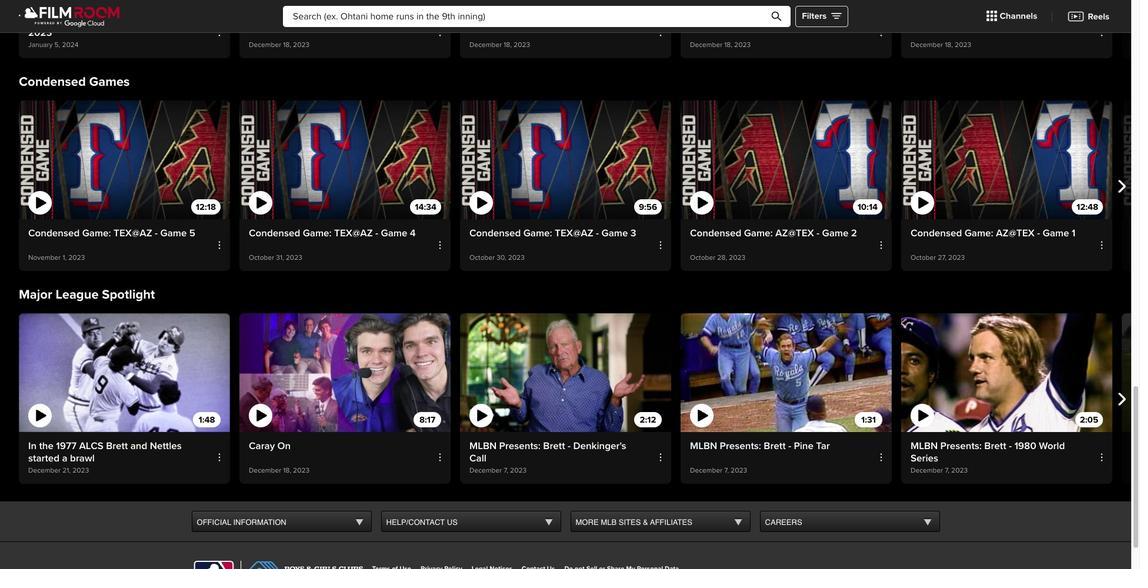 Task type: describe. For each thing, give the bounding box(es) containing it.
tex@az for 5
[[114, 227, 152, 240]]

30,
[[497, 254, 506, 262]]

game for 5
[[160, 227, 187, 240]]

pine
[[794, 440, 814, 452]]

condensed game: tex@az - game 3
[[469, 227, 636, 240]]

condensed for condensed game: tex@az - game 4
[[249, 227, 300, 240]]

sites
[[619, 518, 641, 527]]

channels button
[[977, 4, 1046, 29]]

brawl
[[70, 452, 95, 465]]

october 27, 2023
[[911, 254, 965, 262]]

game: for condensed game: az@tex - game 1
[[965, 227, 993, 240]]

1,
[[63, 254, 67, 262]]

az@tex for 1
[[996, 227, 1035, 240]]

series
[[911, 452, 938, 465]]

tex@az for 3
[[555, 227, 593, 240]]

a
[[62, 452, 67, 465]]

world
[[1039, 440, 1065, 452]]

mets' top 5 of assists of 2023 image
[[1122, 0, 1140, 7]]

channels
[[1000, 11, 1037, 21]]

top for rockies'
[[729, 14, 745, 27]]

1 in from the left
[[112, 14, 120, 27]]

presents: for mlbn presents: brett - denkinger's call december 7, 2023
[[499, 440, 541, 452]]

november 1, 2023
[[28, 254, 85, 262]]

condensed for condensed game: az@tex - game 1
[[911, 227, 962, 240]]

game: for condensed game: tex@az - game 4
[[303, 227, 332, 240]]

assists for rockies' top 5 of assists of 2023
[[772, 14, 802, 27]]

12:18
[[196, 202, 216, 212]]

condensed game: az@phi - game 7 image
[[1122, 101, 1140, 220]]

major league spotlight
[[19, 287, 155, 303]]

mlbn for mlbn presents: brett - denkinger's call december 7, 2023
[[469, 440, 497, 452]]

cubs'
[[249, 14, 274, 27]]

brett for mlbn presents: brett - pine tar
[[764, 440, 786, 452]]

condensed game: az@tex - game 2
[[690, 227, 857, 240]]

4 of from the left
[[1027, 14, 1036, 27]]

help/contact us
[[386, 518, 458, 527]]

4
[[410, 227, 416, 240]]

condensed game: tex@az - game 5 image
[[19, 101, 230, 220]]

rockies' top 5 of assists of 2023 image
[[681, 0, 892, 7]]

november
[[28, 254, 61, 262]]

filters
[[802, 11, 827, 21]]

game for 4
[[381, 227, 407, 240]]

4 assists from the left
[[995, 14, 1024, 27]]

1:48
[[199, 414, 215, 425]]

2
[[851, 227, 857, 240]]

condensed for condensed games
[[19, 74, 86, 90]]

october 30, 2023
[[469, 254, 525, 262]]

and
[[130, 440, 147, 452]]

the
[[39, 440, 54, 452]]

top for cubs'
[[276, 14, 293, 27]]

each
[[122, 14, 144, 27]]

more
[[576, 518, 599, 527]]

31,
[[276, 254, 284, 262]]

1
[[1072, 227, 1076, 240]]

official
[[197, 518, 231, 527]]

longest
[[28, 14, 64, 27]]

december for cubs'
[[249, 41, 281, 50]]

caray on image
[[239, 314, 451, 432]]

4 of from the left
[[979, 14, 992, 27]]

official information
[[197, 518, 286, 527]]

- for world
[[1009, 440, 1012, 452]]

boys and girls club of america image
[[240, 561, 363, 569]]

18, for rockies'
[[724, 41, 732, 50]]

december 18, 2023 for d-
[[911, 41, 971, 50]]

october for condensed game: az@tex - game 1
[[911, 254, 936, 262]]

alcs
[[79, 440, 103, 452]]

- for 1
[[1037, 227, 1040, 240]]

affiliates
[[650, 518, 692, 527]]

game for 3
[[602, 227, 628, 240]]

18, for dodgers'
[[504, 41, 512, 50]]

condensed games
[[19, 74, 130, 90]]

condensed for condensed game: tex@az - game 3
[[469, 227, 521, 240]]

condensed game: tex@az - game 4
[[249, 227, 416, 240]]

d-backs' top 5 of assists of 2023
[[911, 14, 1062, 27]]

7, inside mlbn presents: brett - 1980 world series december 7, 2023
[[945, 467, 950, 475]]

- for 4
[[375, 227, 378, 240]]

2023 inside mlbn presents: brett - denkinger's call december 7, 2023
[[510, 467, 527, 475]]

mlbn presents: brett - 1980 world series december 7, 2023
[[911, 440, 1065, 475]]

5 for cubs'
[[295, 14, 301, 27]]

december 18, 2023 for caray
[[249, 467, 310, 475]]

2023 inside "longest home run in each ballpark in 2023 january 5, 2024"
[[28, 27, 52, 39]]

2 7, from the left
[[724, 467, 729, 475]]

7, inside mlbn presents: brett - denkinger's call december 7, 2023
[[504, 467, 508, 475]]

dodgers' top 5 of assists of 2023
[[469, 14, 623, 27]]

spotlight
[[102, 287, 155, 303]]

Free text search text field
[[283, 6, 791, 27]]

on
[[277, 440, 291, 452]]

december for dodgers'
[[469, 41, 502, 50]]

official information button
[[192, 512, 371, 533]]

careers
[[765, 518, 802, 527]]

rockies' top 5 of assists of 2023
[[690, 14, 840, 27]]

28,
[[717, 254, 727, 262]]

mlb
[[601, 518, 617, 527]]

- for 5
[[155, 227, 158, 240]]

december 18, 2023 for rockies'
[[690, 41, 751, 50]]

dodgers'
[[469, 14, 510, 27]]

presents: for mlbn presents: brett - 1980 world series december 7, 2023
[[940, 440, 982, 452]]

- for 2
[[817, 227, 820, 240]]

game: for condensed game: az@tex - game 2
[[744, 227, 773, 240]]

october for condensed game: tex@az - game 3
[[469, 254, 495, 262]]

27,
[[938, 254, 947, 262]]

in the 1977 alcs brett and nettles started a brawl december 21, 2023
[[28, 440, 182, 475]]

5,
[[54, 41, 60, 50]]

4 top from the left
[[951, 14, 968, 27]]

october 28, 2023
[[690, 254, 746, 262]]

10:14
[[858, 202, 878, 212]]

- for call
[[568, 440, 571, 452]]

game for 2
[[822, 227, 849, 240]]

december 18, 2023 for cubs'
[[249, 41, 310, 50]]

condensed game: az@tex - game 2 image
[[681, 101, 892, 220]]

condensed game: tex@az - game 3 image
[[460, 101, 671, 220]]

help/contact
[[386, 518, 445, 527]]



Task type: locate. For each thing, give the bounding box(es) containing it.
george brett vs. graig nettles image
[[19, 314, 230, 432]]

brett inside mlbn presents: brett - denkinger's call december 7, 2023
[[543, 440, 565, 452]]

4 game from the left
[[822, 227, 849, 240]]

october left 30,
[[469, 254, 495, 262]]

az@tex for 2
[[775, 227, 814, 240]]

9:56
[[639, 202, 657, 212]]

0 horizontal spatial mlbn
[[469, 440, 497, 452]]

game:
[[82, 227, 111, 240], [303, 227, 332, 240], [523, 227, 552, 240], [744, 227, 773, 240], [965, 227, 993, 240]]

tar
[[816, 440, 830, 452]]

2:12
[[640, 414, 656, 425]]

14:34
[[415, 202, 437, 212]]

1 brett from the left
[[106, 440, 128, 452]]

1 az@tex from the left
[[775, 227, 814, 240]]

condensed for condensed game: tex@az - game 5
[[28, 227, 80, 240]]

farthest 2023 hr in each ballpark image
[[19, 0, 230, 7]]

3 game: from the left
[[523, 227, 552, 240]]

presents: inside mlbn presents: brett - denkinger's call december 7, 2023
[[499, 440, 541, 452]]

1 of from the left
[[352, 14, 361, 27]]

brett for mlbn presents: brett - denkinger's call december 7, 2023
[[543, 440, 565, 452]]

mlb film room - powered by google cloud image
[[19, 5, 120, 27]]

&
[[643, 518, 648, 527]]

caray
[[249, 440, 275, 452]]

major
[[19, 287, 52, 303]]

1 game: from the left
[[82, 227, 111, 240]]

longest home run in each ballpark in 2023 january 5, 2024
[[28, 14, 193, 50]]

mlbn presents: brett - denkinger's call december 7, 2023
[[469, 440, 626, 475]]

1 horizontal spatial mlbn
[[690, 440, 717, 452]]

of down cubs' top 5 of assists of 2023 image
[[352, 14, 361, 27]]

2023 inside mlbn presents: brett - 1980 world series december 7, 2023
[[951, 467, 968, 475]]

-
[[155, 227, 158, 240], [375, 227, 378, 240], [596, 227, 599, 240], [817, 227, 820, 240], [1037, 227, 1040, 240], [568, 440, 571, 452], [788, 440, 791, 452], [1009, 440, 1012, 452]]

december inside mlbn presents: brett - denkinger's call december 7, 2023
[[469, 467, 502, 475]]

of down dodgers' top 5 of assists of 2023 image
[[588, 14, 597, 27]]

top right dodgers'
[[512, 14, 528, 27]]

brett left the 1980
[[984, 440, 1006, 452]]

brett left and
[[106, 440, 128, 452]]

2 top from the left
[[512, 14, 528, 27]]

of for rockies' top 5 of assists of 2023
[[805, 14, 814, 27]]

2 presents: from the left
[[720, 440, 761, 452]]

brett inside in the 1977 alcs brett and nettles started a brawl december 21, 2023
[[106, 440, 128, 452]]

game
[[160, 227, 187, 240], [381, 227, 407, 240], [602, 227, 628, 240], [822, 227, 849, 240], [1043, 227, 1069, 240]]

5 game: from the left
[[965, 227, 993, 240]]

cubs' top 5 of assists of 2023 image
[[239, 0, 451, 7]]

december 18, 2023 down on
[[249, 467, 310, 475]]

2 tex@az from the left
[[334, 227, 373, 240]]

top right cubs'
[[276, 14, 293, 27]]

3 brett from the left
[[764, 440, 786, 452]]

1:31
[[861, 414, 876, 425]]

18, down on
[[283, 467, 291, 475]]

october left 31,
[[249, 254, 274, 262]]

us
[[447, 518, 458, 527]]

5 for rockies'
[[748, 14, 754, 27]]

18, down the cubs' top 5 of assists of 2023
[[283, 41, 291, 50]]

3
[[631, 227, 636, 240]]

assists for cubs' top 5 of assists of 2023
[[320, 14, 349, 27]]

of for rockies'
[[757, 14, 770, 27]]

mlb.com image
[[191, 561, 236, 569]]

0 horizontal spatial az@tex
[[775, 227, 814, 240]]

december for mlbn
[[690, 467, 723, 475]]

in right run at top
[[112, 14, 120, 27]]

of down dodgers' top 5 of assists of 2023 image
[[540, 14, 553, 27]]

3 top from the left
[[729, 14, 745, 27]]

3 of from the left
[[805, 14, 814, 27]]

assists for dodgers' top 5 of assists of 2023
[[555, 14, 585, 27]]

condensed up october 30, 2023
[[469, 227, 521, 240]]

of down rockies' top 5 of assists of 2023 image
[[805, 14, 814, 27]]

backs'
[[921, 14, 949, 27]]

18,
[[283, 41, 291, 50], [504, 41, 512, 50], [724, 41, 732, 50], [945, 41, 953, 50], [283, 467, 291, 475]]

of
[[352, 14, 361, 27], [588, 14, 597, 27], [805, 14, 814, 27], [1027, 14, 1036, 27]]

december
[[249, 41, 281, 50], [469, 41, 502, 50], [690, 41, 723, 50], [911, 41, 943, 50], [28, 467, 61, 475], [249, 467, 281, 475], [469, 467, 502, 475], [690, 467, 723, 475], [911, 467, 943, 475]]

condensed up the october 28, 2023
[[690, 227, 741, 240]]

condensed for condensed game: az@tex - game 2
[[690, 227, 741, 240]]

started
[[28, 452, 60, 465]]

brett for mlbn presents: brett - 1980 world series december 7, 2023
[[984, 440, 1006, 452]]

major league spotlight link
[[19, 287, 155, 303]]

2 october from the left
[[469, 254, 495, 262]]

7,
[[504, 467, 508, 475], [724, 467, 729, 475], [945, 467, 950, 475]]

1 horizontal spatial in
[[185, 14, 193, 27]]

more mlb sites & affiliates
[[576, 518, 692, 527]]

of left 'reels' button
[[1027, 14, 1036, 27]]

top right rockies'
[[729, 14, 745, 27]]

3 7, from the left
[[945, 467, 950, 475]]

december for d-
[[911, 41, 943, 50]]

brett - 1980 world series image
[[901, 314, 1112, 432]]

of for dodgers'
[[540, 14, 553, 27]]

4 october from the left
[[911, 254, 936, 262]]

5 for dodgers'
[[531, 14, 537, 27]]

3 tex@az from the left
[[555, 227, 593, 240]]

1 horizontal spatial 7,
[[724, 467, 729, 475]]

2 game: from the left
[[303, 227, 332, 240]]

0 horizontal spatial tex@az
[[114, 227, 152, 240]]

condensed
[[19, 74, 86, 90], [28, 227, 80, 240], [249, 227, 300, 240], [469, 227, 521, 240], [690, 227, 741, 240], [911, 227, 962, 240]]

2023
[[363, 14, 387, 27], [599, 14, 623, 27], [816, 14, 840, 27], [1038, 14, 1062, 27], [28, 27, 52, 39], [293, 41, 310, 50], [514, 41, 530, 50], [734, 41, 751, 50], [955, 41, 971, 50], [68, 254, 85, 262], [286, 254, 302, 262], [508, 254, 525, 262], [729, 254, 746, 262], [948, 254, 965, 262], [72, 467, 89, 475], [293, 467, 310, 475], [510, 467, 527, 475], [731, 467, 747, 475], [951, 467, 968, 475]]

ballpark
[[147, 14, 182, 27]]

game: for condensed game: tex@az - game 3
[[523, 227, 552, 240]]

run
[[94, 14, 109, 27]]

2 horizontal spatial tex@az
[[555, 227, 593, 240]]

2 of from the left
[[588, 14, 597, 27]]

3 presents: from the left
[[940, 440, 982, 452]]

information
[[233, 518, 286, 527]]

3 october from the left
[[690, 254, 715, 262]]

2:05
[[1080, 414, 1098, 425]]

assists
[[320, 14, 349, 27], [555, 14, 585, 27], [772, 14, 802, 27], [995, 14, 1024, 27]]

of down rockies' top 5 of assists of 2023 image
[[757, 14, 770, 27]]

presents: up december 7, 2023
[[720, 440, 761, 452]]

december 18, 2023
[[249, 41, 310, 50], [469, 41, 530, 50], [690, 41, 751, 50], [911, 41, 971, 50], [249, 467, 310, 475]]

condensed up october 27, 2023
[[911, 227, 962, 240]]

1 presents: from the left
[[499, 440, 541, 452]]

filters button
[[795, 6, 848, 27]]

december 18, 2023 down rockies'
[[690, 41, 751, 50]]

careers button
[[760, 512, 939, 533]]

more mlb sites & affiliates button
[[571, 512, 750, 533]]

october for condensed game: tex@az - game 4
[[249, 254, 274, 262]]

december inside in the 1977 alcs brett and nettles started a brawl december 21, 2023
[[28, 467, 61, 475]]

games
[[89, 74, 130, 90]]

5
[[295, 14, 301, 27], [531, 14, 537, 27], [748, 14, 754, 27], [970, 14, 976, 27], [189, 227, 195, 240]]

in right 'ballpark' on the left top of the page
[[185, 14, 193, 27]]

december 18, 2023 down cubs'
[[249, 41, 310, 50]]

december 18, 2023 for dodgers'
[[469, 41, 530, 50]]

of down cubs' top 5 of assists of 2023 image
[[304, 14, 317, 27]]

home
[[66, 14, 92, 27]]

top for dodgers'
[[512, 14, 528, 27]]

mlbn inside mlbn presents: brett - denkinger's call december 7, 2023
[[469, 440, 497, 452]]

mlbn presents: brett - pine tar image
[[681, 314, 892, 432]]

0 horizontal spatial in
[[112, 14, 120, 27]]

call
[[469, 452, 486, 465]]

mlbn for mlbn presents: brett - pine tar
[[690, 440, 717, 452]]

brett left denkinger's
[[543, 440, 565, 452]]

condensed game: tex@az - game 4 image
[[239, 101, 451, 220]]

5 game from the left
[[1043, 227, 1069, 240]]

december 18, 2023 down dodgers'
[[469, 41, 530, 50]]

1 horizontal spatial tex@az
[[334, 227, 373, 240]]

2 game from the left
[[381, 227, 407, 240]]

1980
[[1014, 440, 1036, 452]]

presents: inside mlbn presents: brett - 1980 world series december 7, 2023
[[940, 440, 982, 452]]

brett - denkinger's call image
[[460, 314, 671, 432]]

brett
[[106, 440, 128, 452], [543, 440, 565, 452], [764, 440, 786, 452], [984, 440, 1006, 452]]

denkinger's
[[573, 440, 626, 452]]

1 mlbn from the left
[[469, 440, 497, 452]]

az@tex
[[775, 227, 814, 240], [996, 227, 1035, 240]]

game: for condensed game: tex@az - game 5
[[82, 227, 111, 240]]

0 horizontal spatial 7,
[[504, 467, 508, 475]]

1 horizontal spatial presents:
[[720, 440, 761, 452]]

tex@az
[[114, 227, 152, 240], [334, 227, 373, 240], [555, 227, 593, 240]]

october left '27,'
[[911, 254, 936, 262]]

2 brett from the left
[[543, 440, 565, 452]]

2 assists from the left
[[555, 14, 585, 27]]

condensed game: az@tex - game 1 image
[[901, 101, 1112, 220]]

d-
[[911, 14, 921, 27]]

league
[[56, 287, 99, 303]]

2 of from the left
[[540, 14, 553, 27]]

mlbn inside mlbn presents: brett - 1980 world series december 7, 2023
[[911, 440, 938, 452]]

condensed games link
[[19, 74, 130, 90]]

21,
[[62, 467, 71, 475]]

condensed up the october 31, 2023 at the left of the page
[[249, 227, 300, 240]]

3 of from the left
[[757, 14, 770, 27]]

december inside mlbn presents: brett - 1980 world series december 7, 2023
[[911, 467, 943, 475]]

presents: right call
[[499, 440, 541, 452]]

1977
[[56, 440, 77, 452]]

december 7, 2023
[[690, 467, 747, 475]]

brett left pine
[[764, 440, 786, 452]]

of for cubs' top 5 of assists of 2023
[[352, 14, 361, 27]]

december 18, 2023 down backs'
[[911, 41, 971, 50]]

2024
[[62, 41, 79, 50]]

2 az@tex from the left
[[996, 227, 1035, 240]]

18, for d-
[[945, 41, 953, 50]]

8:17
[[419, 414, 435, 425]]

- inside mlbn presents: brett - denkinger's call december 7, 2023
[[568, 440, 571, 452]]

october left 28,
[[690, 254, 715, 262]]

- for 3
[[596, 227, 599, 240]]

3 assists from the left
[[772, 14, 802, 27]]

18, for cubs'
[[283, 41, 291, 50]]

1 of from the left
[[304, 14, 317, 27]]

game for 1
[[1043, 227, 1069, 240]]

1 7, from the left
[[504, 467, 508, 475]]

condensed down 5, on the top left
[[19, 74, 86, 90]]

caray on
[[249, 440, 291, 452]]

of for dodgers' top 5 of assists of 2023
[[588, 14, 597, 27]]

top
[[276, 14, 293, 27], [512, 14, 528, 27], [729, 14, 745, 27], [951, 14, 968, 27]]

of for cubs'
[[304, 14, 317, 27]]

3 mlbn from the left
[[911, 440, 938, 452]]

1 game from the left
[[160, 227, 187, 240]]

top right backs'
[[951, 14, 968, 27]]

2023 inside in the 1977 alcs brett and nettles started a brawl december 21, 2023
[[72, 467, 89, 475]]

january
[[28, 41, 53, 50]]

rockies'
[[690, 14, 727, 27]]

1 october from the left
[[249, 254, 274, 262]]

cooperstown goes bananas image
[[1122, 314, 1140, 432]]

2 mlbn from the left
[[690, 440, 717, 452]]

condensed game: tex@az - game 5
[[28, 227, 195, 240]]

4 game: from the left
[[744, 227, 773, 240]]

october for condensed game: az@tex - game 2
[[690, 254, 715, 262]]

18, down dodgers'
[[504, 41, 512, 50]]

tex@az for 4
[[334, 227, 373, 240]]

- inside mlbn presents: brett - 1980 world series december 7, 2023
[[1009, 440, 1012, 452]]

mlbn for mlbn presents: brett - 1980 world series december 7, 2023
[[911, 440, 938, 452]]

0 horizontal spatial presents:
[[499, 440, 541, 452]]

december for caray
[[249, 467, 281, 475]]

presents: right series
[[940, 440, 982, 452]]

18, down rockies'
[[724, 41, 732, 50]]

1 tex@az from the left
[[114, 227, 152, 240]]

of left channels
[[979, 14, 992, 27]]

condensed up november 1, 2023
[[28, 227, 80, 240]]

mlbn presents: brett - pine tar
[[690, 440, 830, 452]]

december for rockies'
[[690, 41, 723, 50]]

october 31, 2023
[[249, 254, 302, 262]]

1 top from the left
[[276, 14, 293, 27]]

1 horizontal spatial az@tex
[[996, 227, 1035, 240]]

1 assists from the left
[[320, 14, 349, 27]]

2 horizontal spatial 7,
[[945, 467, 950, 475]]

4 brett from the left
[[984, 440, 1006, 452]]

reels
[[1088, 11, 1110, 21]]

help/contact us button
[[382, 512, 560, 533]]

18, down backs'
[[945, 41, 953, 50]]

2 in from the left
[[185, 14, 193, 27]]

october
[[249, 254, 274, 262], [469, 254, 495, 262], [690, 254, 715, 262], [911, 254, 936, 262]]

dodgers' top 5 of assists of 2023 image
[[460, 0, 671, 7]]

18, for caray
[[283, 467, 291, 475]]

brett inside mlbn presents: brett - 1980 world series december 7, 2023
[[984, 440, 1006, 452]]

3 game from the left
[[602, 227, 628, 240]]

mlbn
[[469, 440, 497, 452], [690, 440, 717, 452], [911, 440, 938, 452]]

nettles
[[150, 440, 182, 452]]

reels button
[[1059, 4, 1118, 29]]

condensed game: az@tex - game 1
[[911, 227, 1076, 240]]

2 horizontal spatial presents:
[[940, 440, 982, 452]]

2 horizontal spatial mlbn
[[911, 440, 938, 452]]

12:48
[[1077, 202, 1098, 212]]

presents: for mlbn presents: brett - pine tar
[[720, 440, 761, 452]]

in
[[28, 440, 37, 452]]

- for tar
[[788, 440, 791, 452]]



Task type: vqa. For each thing, say whether or not it's contained in the screenshot.
"Standings"
no



